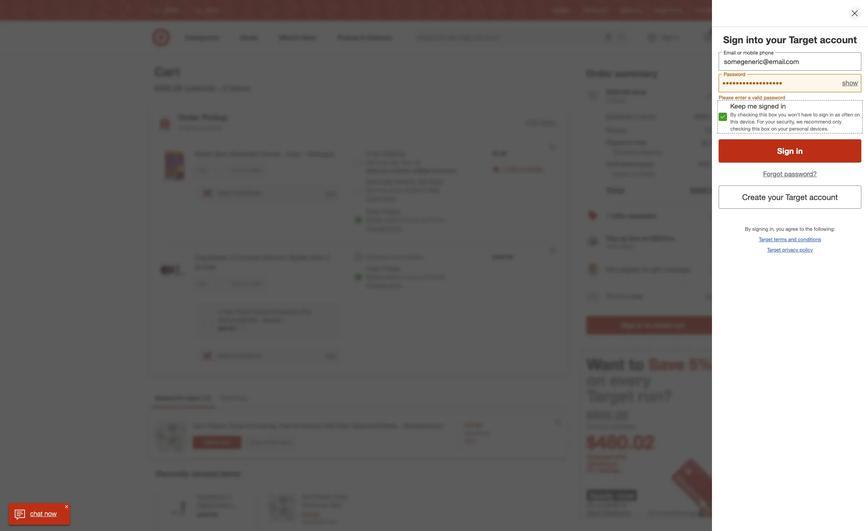 Task type: describe. For each thing, give the bounding box(es) containing it.
- inside list item
[[399, 422, 402, 431]]

2 substitute from the top
[[235, 352, 261, 359]]

to right want
[[630, 355, 645, 375]]

password
[[764, 94, 786, 101]]

raisin bran breakfast cereal - 24oz - kellogg's link
[[195, 150, 341, 159]]

1 horizontal spatial by
[[405, 168, 410, 174]]

order down "learn"
[[366, 208, 381, 215]]

at inside order pickup 2 items at pinole
[[199, 125, 204, 132]]

What can we help you find? suggestions appear below search field
[[413, 28, 621, 47]]

pay as low as $52/mo. with affirm
[[607, 235, 676, 251]]

target inside "target terms and conditions" link
[[760, 237, 773, 243]]

2 vertical spatial you
[[777, 226, 785, 232]]

pinole for store pickup radio
[[429, 274, 445, 281]]

items)
[[640, 113, 656, 121]]

on right often at the top of page
[[855, 111, 861, 118]]

wondershop™ inside 40ct plastic finial christmas tree ornament set - wondershop™
[[302, 519, 338, 526]]

stores
[[707, 7, 721, 14]]

low
[[629, 235, 640, 243]]

pinole inside order pickup 2 items at pinole
[[206, 125, 222, 132]]

2 add a substitute from the top
[[218, 352, 261, 359]]

message
[[663, 266, 691, 274]]

often
[[842, 111, 854, 118]]

favorites
[[221, 395, 247, 403]]

same day delivery with shipt get it as soon as 6pm today learn more
[[366, 178, 443, 202]]

you inside the 2-day shipping get it by sat, nov 18 when you order by 12:00pm tomorrow
[[381, 168, 389, 174]]

security,
[[777, 119, 796, 125]]

$505.28 current subtotal $480.02
[[587, 409, 655, 455]]

0 vertical spatial account
[[821, 34, 858, 45]]

Service plan checkbox
[[203, 317, 212, 326]]

learn
[[366, 195, 381, 202]]

$10.50 reg $15.00 sale
[[465, 422, 490, 445]]

40ct plastic finial christmas tree ornament set pale teal/gold/slate - wondershop&#8482; image
[[155, 420, 188, 454]]

0 vertical spatial checking
[[738, 111, 758, 118]]

sign
[[820, 111, 829, 118]]

40ct plastic finial christmas tree ornament set pale teal/gold/slate - wondershop™ link
[[193, 422, 445, 431]]

save for breakfast
[[232, 167, 243, 174]]

by signing in, you agree to the following:
[[746, 226, 836, 232]]

show button
[[843, 78, 859, 88]]

as right low
[[642, 235, 650, 243]]

learn more button
[[366, 195, 396, 203]]

order
[[390, 168, 403, 174]]

pickup down more
[[383, 208, 400, 215]]

affirm image
[[587, 236, 600, 250]]

finial for 40ct plastic finial christmas tree ornament set - wondershop™
[[334, 494, 347, 501]]

sign for sign into your target account
[[724, 34, 744, 45]]

your down security,
[[779, 126, 788, 132]]

target inside on every target run?
[[587, 387, 634, 406]]

apply now button
[[587, 490, 637, 502]]

wondershop™ inside list item
[[403, 422, 445, 431]]

estimated bag fee
[[613, 149, 663, 156]]

cereal
[[261, 150, 280, 158]]

2 inside the 2 link
[[712, 30, 714, 35]]

summary
[[616, 67, 658, 79]]

18
[[414, 159, 420, 166]]

target privacy policy link
[[768, 247, 814, 254]]

ornament for pale
[[293, 422, 323, 431]]

taxes
[[639, 160, 655, 168]]

playstation 5 digital edition console link
[[197, 494, 245, 518]]

offer inside cart item ready to fulfill group
[[507, 165, 519, 172]]

teal/gold/slate
[[352, 422, 397, 431]]

signed
[[759, 102, 779, 110]]

registry
[[552, 7, 571, 14]]

create
[[743, 193, 766, 202]]

pinole for store pickup option
[[429, 217, 445, 224]]

regional
[[607, 138, 633, 146]]

your inside button
[[769, 193, 784, 202]]

0 vertical spatial 1 offer available
[[503, 165, 543, 172]]

device.
[[740, 119, 756, 125]]

sale for $10.50 reg $15.00 sale
[[327, 519, 337, 525]]

ready for store pickup option 'change store' button
[[366, 217, 383, 224]]

find stores
[[696, 7, 721, 14]]

1 vertical spatial checking
[[731, 126, 751, 132]]

chat now
[[30, 510, 57, 519]]

- left 24oz
[[282, 150, 285, 158]]

on down security,
[[772, 126, 777, 132]]

2 inside "2 year video games protection plan ($450-$499.99) - allstate"
[[218, 308, 221, 316]]

add inside 'button'
[[204, 440, 213, 446]]

add to cart
[[204, 440, 231, 446]]

tomorrow
[[433, 168, 456, 174]]

order down shipping
[[366, 265, 381, 272]]

more
[[383, 195, 396, 202]]

$15.00 for $10.50 reg $15.00 sale
[[311, 519, 326, 525]]

$10.50 for $10.50 reg $15.00 sale
[[465, 422, 482, 429]]

estimated for estimated taxes
[[607, 160, 637, 168]]

- right 24oz
[[303, 150, 305, 158]]

weekly
[[584, 7, 600, 14]]

playstation for playstation 5 console marvel's spider-man 2 bundle
[[195, 254, 228, 262]]

find stores link
[[696, 7, 721, 14]]

target circle link
[[654, 7, 682, 14]]

total
[[632, 88, 647, 96]]

privacy
[[783, 247, 799, 253]]

enter
[[736, 94, 747, 101]]

not eligible for gift message
[[607, 266, 691, 274]]

me
[[748, 102, 758, 110]]

1 vertical spatial this
[[731, 119, 739, 125]]

create your target account
[[743, 193, 839, 202]]

2 down "shipping not available"
[[401, 274, 405, 281]]

hours for store pickup option
[[406, 217, 421, 224]]

1 vertical spatial box
[[762, 126, 770, 132]]

5 for digital
[[228, 494, 232, 501]]

0 horizontal spatial available
[[401, 254, 424, 261]]

pickup up regional
[[607, 126, 627, 134]]

(
[[203, 395, 205, 403]]

✕
[[65, 505, 68, 510]]

6pm
[[412, 187, 424, 194]]

($450-
[[218, 317, 235, 324]]

chat now button
[[9, 504, 70, 526]]

2 vertical spatial 1
[[205, 395, 209, 403]]

get inside same day delivery with shipt get it as soon as 6pm today learn more
[[366, 187, 376, 194]]

target inside target circle link
[[654, 7, 668, 14]]

order up $555.03 total 2 items
[[587, 67, 613, 79]]

marvel's
[[262, 254, 288, 262]]

save for later for breakfast
[[232, 167, 261, 174]]

2 year video games protection plan ($450-$499.99) - allstate
[[218, 308, 313, 324]]

1 horizontal spatial by
[[746, 226, 752, 232]]

only
[[833, 119, 842, 125]]

estimated for estimated bag fee
[[613, 149, 640, 156]]

forgot password? link
[[764, 170, 818, 178]]

please enter a valid password
[[719, 94, 786, 101]]

save for later button for breakfast
[[228, 164, 265, 177]]

save for later button for console
[[228, 277, 265, 291]]

(2
[[634, 113, 639, 121]]

saved for later ( 1 )
[[155, 395, 211, 403]]

now for chat
[[45, 510, 57, 519]]

Store pickup radio
[[355, 273, 363, 282]]

2 vertical spatial add button
[[325, 352, 336, 360]]

sign for sign in
[[778, 146, 795, 156]]

94564
[[640, 171, 656, 178]]

1 horizontal spatial offer
[[612, 212, 627, 220]]

sign into your target account
[[724, 34, 858, 45]]

tree for -
[[330, 502, 341, 509]]

1 vertical spatial add button
[[706, 292, 719, 302]]

today
[[425, 187, 440, 194]]

for
[[758, 119, 765, 125]]

subtotal (2 items)
[[607, 113, 656, 121]]

40ct plastic finial christmas tree ornament set pale teal/gold/slate - wondershop™ list item
[[150, 415, 567, 459]]

to inside 'button'
[[215, 440, 219, 446]]

ornament for -
[[302, 511, 328, 518]]

1 vertical spatial 1
[[607, 212, 611, 220]]

keep
[[731, 102, 746, 110]]

with
[[607, 243, 618, 251]]

2 vertical spatial later
[[187, 395, 201, 403]]

1 add a substitute from the top
[[218, 190, 261, 197]]

recently
[[156, 469, 189, 479]]

0 horizontal spatial subtotal
[[185, 83, 216, 93]]

playstation 5 console marvel&#39;s spider-man 2 bundle image
[[157, 253, 190, 287]]

40ct plastic finial christmas tree ornament set pale teal/gold/slate - wondershop™
[[193, 422, 445, 431]]

bag
[[641, 149, 652, 156]]

1 vertical spatial available
[[629, 212, 657, 220]]

redcard inside apply now for a credit or debit redcard
[[604, 510, 631, 518]]

12:00pm
[[412, 168, 432, 174]]

$505.28 for $505.28 current subtotal $480.02
[[587, 409, 629, 423]]

your right for
[[766, 119, 776, 125]]

keep me signed in by checking this box you won't have to sign in as often on this device. for your security, we recommend only checking this box on your personal devices.
[[731, 102, 861, 132]]

sale for $10.50 reg $15.00 sale
[[465, 438, 476, 445]]

saved
[[155, 395, 174, 403]]

to left the
[[800, 226, 805, 232]]

*some
[[647, 510, 662, 517]]

to inside button
[[645, 322, 651, 330]]

terms
[[775, 237, 787, 243]]

0 vertical spatial 5%
[[690, 355, 714, 375]]

✕ button
[[63, 504, 70, 511]]

2-
[[366, 150, 372, 157]]

chat
[[30, 510, 43, 519]]

Store pickup radio
[[355, 216, 363, 224]]

agree
[[786, 226, 799, 232]]

none text field inside sign into your target account dialog
[[719, 52, 862, 71]]

your right into at right top
[[767, 34, 787, 45]]

target inside create your target account button
[[786, 193, 808, 202]]

in right sign
[[830, 111, 834, 118]]

2 inside order pickup 2 items at pinole
[[178, 125, 182, 132]]

redcard link
[[621, 7, 641, 14]]

for right saved
[[176, 395, 185, 403]]

affirm
[[620, 243, 635, 251]]

plastic for 40ct plastic finial christmas tree ornament set pale teal/gold/slate - wondershop™
[[208, 422, 228, 431]]

in,
[[770, 226, 775, 232]]

for down breakfast
[[244, 167, 250, 174]]

nov
[[402, 159, 412, 166]]

order pickup ready within 2 hours at pinole change store for store pickup option
[[366, 208, 445, 232]]

1 offer available button inside cart item ready to fulfill group
[[503, 165, 543, 173]]

now for apply
[[617, 490, 635, 502]]

plan
[[301, 308, 313, 316]]

1 horizontal spatial with
[[614, 454, 627, 462]]

$10.50 reg $15.00 sale
[[302, 512, 337, 525]]

as down day
[[382, 187, 388, 194]]

1 horizontal spatial 1 offer available button
[[587, 203, 719, 230]]

hours for store pickup radio
[[406, 274, 421, 281]]

0 vertical spatial add button
[[325, 189, 336, 197]]

0 horizontal spatial 5%
[[587, 467, 597, 475]]

2 inside $555.03 total 2 items
[[607, 97, 610, 104]]

by inside keep me signed in by checking this box you won't have to sign in as often on this device. for your security, we recommend only checking this box on your personal devices.
[[731, 111, 737, 118]]

plastic for 40ct plastic finial christmas tree ornament set - wondershop™
[[315, 494, 332, 501]]

apply
[[590, 490, 614, 502]]

get inside the 2-day shipping get it by sat, nov 18 when you order by 12:00pm tomorrow
[[366, 159, 376, 166]]

$505.28 subtotal
[[155, 83, 216, 93]]

for down the playstation 5 console marvel's spider-man 2 bundle
[[244, 281, 250, 287]]



Task type: vqa. For each thing, say whether or not it's contained in the screenshot.
to
yes



Task type: locate. For each thing, give the bounding box(es) containing it.
change store button
[[366, 224, 401, 233], [366, 282, 401, 290]]

2 ready from the top
[[366, 274, 383, 281]]

every
[[611, 371, 651, 390]]

as inside keep me signed in by checking this box you won't have to sign in as often on this device. for your security, we recommend only checking this box on your personal devices.
[[836, 111, 841, 118]]

1 save for later button from the top
[[228, 164, 265, 177]]

- inside "2 year video games protection plan ($450-$499.99) - allstate"
[[259, 317, 261, 324]]

add button
[[325, 189, 336, 197], [706, 292, 719, 302], [325, 352, 336, 360]]

40ct up 'add to cart'
[[193, 422, 206, 431]]

1 vertical spatial $15.00
[[311, 519, 326, 525]]

0 vertical spatial playstation
[[195, 254, 228, 262]]

0 horizontal spatial by
[[382, 159, 388, 166]]

redcard down 'apply now' button
[[604, 510, 631, 518]]

store down "shipping not available"
[[388, 282, 401, 289]]

2 right 'man'
[[326, 254, 330, 262]]

estimated taxes
[[607, 160, 655, 168]]

2 change from the top
[[366, 282, 387, 289]]

None radio
[[355, 187, 363, 195], [355, 253, 363, 262], [355, 187, 363, 195], [355, 253, 363, 262]]

0 horizontal spatial console
[[197, 511, 219, 518]]

delivery
[[395, 178, 416, 185]]

$10.50 up reg on the bottom left of page
[[302, 512, 319, 519]]

5 inside the playstation 5 console marvel's spider-man 2 bundle
[[230, 254, 234, 262]]

christmas inside 40ct plastic finial christmas tree ornament set - wondershop™
[[302, 502, 329, 509]]

40ct plastic finial christmas tree ornament set - wondershop™ link
[[302, 494, 350, 526]]

1 horizontal spatial 40ct
[[302, 494, 313, 501]]

1 vertical spatial by
[[746, 226, 752, 232]]

0 vertical spatial $505.28
[[155, 83, 183, 93]]

2 vertical spatial save
[[649, 355, 685, 375]]

sale inside $10.50 reg $15.00 sale
[[465, 438, 476, 445]]

$15.00 right reg on the bottom left of page
[[311, 519, 326, 525]]

christmas for 40ct plastic finial christmas tree ornament set - wondershop™
[[302, 502, 329, 509]]

plastic up $10.50 reg $15.00 sale
[[315, 494, 332, 501]]

0 vertical spatial 5
[[230, 254, 234, 262]]

save for later down breakfast
[[232, 167, 261, 174]]

with up savings
[[614, 454, 627, 462]]

None password field
[[719, 74, 862, 92]]

1 vertical spatial 1 offer available
[[607, 212, 657, 220]]

1 cart item ready to fulfill group from the top
[[150, 140, 566, 243]]

search
[[615, 34, 635, 42]]

*
[[714, 357, 716, 363]]

1 vertical spatial redcard
[[591, 461, 618, 469]]

1 vertical spatial $555.03
[[691, 186, 719, 195]]

hours down 6pm
[[406, 217, 421, 224]]

2 store from the top
[[388, 282, 401, 289]]

add to cart button
[[193, 437, 242, 450]]

it inside the 2-day shipping get it by sat, nov 18 when you order by 12:00pm tomorrow
[[377, 159, 380, 166]]

weekly ad link
[[584, 7, 608, 14]]

2 get from the top
[[366, 187, 376, 194]]

5%
[[690, 355, 714, 375], [587, 467, 597, 475]]

0 vertical spatial redcard
[[621, 7, 641, 14]]

you up security,
[[779, 111, 787, 118]]

2 vertical spatial $505.28
[[587, 409, 629, 423]]

1 horizontal spatial $505.28
[[587, 409, 629, 423]]

cart item ready to fulfill group containing playstation 5 console marvel's spider-man 2 bundle
[[150, 243, 566, 375]]

man
[[311, 254, 325, 262]]

get up "learn"
[[366, 187, 376, 194]]

0 vertical spatial later
[[252, 167, 261, 174]]

breakfast
[[231, 150, 259, 158]]

1 substitute from the top
[[235, 190, 261, 197]]

1 horizontal spatial christmas
[[302, 502, 329, 509]]

ornament inside 40ct plastic finial christmas tree ornament set - wondershop™
[[302, 511, 328, 518]]

as down delivery
[[404, 187, 410, 194]]

a down $69.00
[[230, 352, 234, 359]]

1 offer available up low
[[607, 212, 657, 220]]

affirm image
[[588, 238, 599, 246]]

0 vertical spatial tree
[[279, 422, 291, 431]]

games
[[252, 308, 271, 316]]

2 down same day delivery with shipt get it as soon as 6pm today learn more
[[401, 217, 405, 224]]

$555.03 for $555.03 total 2 items
[[607, 88, 630, 96]]

restrictions
[[664, 510, 688, 517]]

0 vertical spatial save for later button
[[228, 164, 265, 177]]

cart item ready to fulfill group containing raisin bran breakfast cereal - 24oz - kellogg's
[[150, 140, 566, 243]]

target inside target privacy policy link
[[768, 247, 781, 253]]

bundle
[[195, 263, 216, 271]]

on left every
[[587, 371, 606, 390]]

within for store pickup option
[[384, 217, 400, 224]]

$499.99
[[493, 254, 513, 261]]

current
[[587, 423, 610, 431]]

0 vertical spatial it
[[377, 159, 380, 166]]

0 vertical spatial store
[[388, 225, 401, 232]]

1 vertical spatial save for later button
[[228, 277, 265, 291]]

5 for console
[[230, 254, 234, 262]]

1 vertical spatial $505.28
[[696, 113, 719, 121]]

raisin bran breakfast cereal - 24oz - kellogg's image
[[157, 150, 190, 183]]

store up "shipping not available"
[[388, 225, 401, 232]]

items inside order pickup 2 items at pinole
[[183, 125, 197, 132]]

40ct plastic finial christmas tree ornament set - wondershop™ image
[[268, 494, 297, 523], [268, 494, 297, 523]]

playstation 5 digital edition console
[[197, 494, 233, 518]]

substitute down breakfast
[[235, 190, 261, 197]]

1 vertical spatial christmas
[[302, 502, 329, 509]]

finial
[[229, 422, 245, 431], [334, 494, 347, 501]]

1 offer available down the $5.29
[[503, 165, 543, 172]]

$10.50 inside $10.50 reg $15.00 sale
[[465, 422, 482, 429]]

0 vertical spatial box
[[769, 111, 778, 118]]

video
[[236, 308, 251, 316]]

items
[[230, 83, 250, 93], [612, 97, 626, 104], [183, 125, 197, 132], [279, 440, 292, 446], [220, 469, 241, 479]]

shop
[[250, 440, 262, 446]]

tree up the shop similar items
[[279, 422, 291, 431]]

at for store pickup radio
[[423, 274, 428, 281]]

console inside the playstation 5 console marvel's spider-man 2 bundle
[[236, 254, 261, 262]]

protection
[[273, 308, 300, 316]]

1 change from the top
[[366, 225, 387, 232]]

1 horizontal spatial 5%
[[690, 355, 714, 375]]

add a substitute down $69.00
[[218, 352, 261, 359]]

1 vertical spatial estimated
[[607, 160, 637, 168]]

1 horizontal spatial $15.00
[[475, 431, 490, 437]]

code
[[628, 293, 643, 301]]

subtotal
[[185, 83, 216, 93], [612, 423, 636, 431]]

$480.02
[[587, 431, 655, 455]]

2 horizontal spatial sign
[[778, 146, 795, 156]]

None text field
[[719, 52, 862, 71]]

sign in
[[778, 146, 804, 156]]

sign up the forgot password? link
[[778, 146, 795, 156]]

later down raisin bran breakfast cereal - 24oz - kellogg's
[[252, 167, 261, 174]]

2 save for later button from the top
[[228, 277, 265, 291]]

savings
[[598, 467, 621, 475]]

check
[[653, 322, 672, 330]]

1 inside cart item ready to fulfill group
[[503, 165, 506, 172]]

save up video in the left of the page
[[232, 281, 243, 287]]

save for later button down breakfast
[[228, 164, 265, 177]]

1 vertical spatial subtotal
[[612, 423, 636, 431]]

same
[[366, 178, 381, 185]]

pickup
[[202, 113, 228, 122], [607, 126, 627, 134], [383, 208, 400, 215], [383, 265, 400, 272]]

plastic inside list item
[[208, 422, 228, 431]]

sign for sign in to check out
[[622, 322, 636, 330]]

fees
[[635, 138, 647, 146]]

$15.00 inside $10.50 reg $15.00 sale
[[475, 431, 490, 437]]

0 vertical spatial with
[[417, 178, 428, 185]]

on inside on every target run?
[[587, 371, 606, 390]]

estimated up based
[[607, 160, 637, 168]]

to
[[814, 111, 818, 118], [800, 226, 805, 232], [645, 322, 651, 330], [630, 355, 645, 375], [215, 440, 219, 446]]

a left credit
[[597, 501, 601, 510]]

checking down device.
[[731, 126, 751, 132]]

pickup inside order pickup 2 items at pinole
[[202, 113, 228, 122]]

save down breakfast
[[232, 167, 243, 174]]

ornament inside list item
[[293, 422, 323, 431]]

0 vertical spatial substitute
[[235, 190, 261, 197]]

playstation inside the playstation 5 console marvel's spider-man 2 bundle
[[195, 254, 228, 262]]

sign left into at right top
[[724, 34, 744, 45]]

subtotal inside $505.28 current subtotal $480.02
[[612, 423, 636, 431]]

$10.50 inside $10.50 reg $15.00 sale
[[302, 512, 319, 519]]

based
[[613, 171, 630, 178]]

pickup down "shipping not available"
[[383, 265, 400, 272]]

won't
[[788, 111, 801, 118]]

target terms and conditions link
[[760, 236, 822, 243]]

0 vertical spatial plastic
[[208, 422, 228, 431]]

change store button for store pickup radio
[[366, 282, 401, 290]]

this up for
[[760, 111, 768, 118]]

1 vertical spatial within
[[384, 274, 400, 281]]

1 vertical spatial save
[[232, 281, 243, 287]]

subtotal for subtotal (2 items)
[[607, 113, 632, 121]]

order
[[587, 67, 613, 79], [178, 113, 200, 122], [366, 208, 381, 215], [366, 265, 381, 272]]

1 vertical spatial cart item ready to fulfill group
[[150, 243, 566, 375]]

0 vertical spatial save
[[232, 167, 243, 174]]

now inside button
[[45, 510, 57, 519]]

a inside dialog
[[749, 94, 751, 101]]

$505.28 for $505.28 subtotal
[[155, 83, 183, 93]]

at down "shipping not available"
[[423, 274, 428, 281]]

within down "shipping not available"
[[384, 274, 400, 281]]

none checkbox inside sign into your target account dialog
[[719, 113, 728, 121]]

find
[[696, 7, 705, 14]]

2 vertical spatial available
[[401, 254, 424, 261]]

later for console
[[252, 281, 261, 287]]

set inside list item
[[325, 422, 335, 431]]

$10.50 for $10.50 reg $15.00 sale
[[302, 512, 319, 519]]

0 vertical spatial now
[[617, 490, 635, 502]]

sign into your target account dialog
[[713, 0, 869, 532]]

0 horizontal spatial 1 offer available button
[[503, 165, 543, 173]]

0 horizontal spatial now
[[45, 510, 57, 519]]

change for store pickup option
[[366, 225, 387, 232]]

2 items
[[223, 83, 250, 93]]

want
[[587, 355, 625, 375]]

0 vertical spatial available
[[521, 165, 543, 172]]

target circle
[[654, 7, 682, 14]]

0 horizontal spatial $15.00
[[311, 519, 326, 525]]

1 vertical spatial set
[[330, 511, 339, 518]]

on every target run?
[[587, 371, 673, 406]]

40ct for 40ct plastic finial christmas tree ornament set pale teal/gold/slate - wondershop™
[[193, 422, 206, 431]]

40ct inside 40ct plastic finial christmas tree ornament set - wondershop™
[[302, 494, 313, 501]]

by down nov
[[405, 168, 410, 174]]

0 horizontal spatial sign
[[622, 322, 636, 330]]

christmas up shop
[[247, 422, 277, 431]]

order pickup ready within 2 hours at pinole change store for store pickup radio
[[366, 265, 445, 289]]

with inside same day delivery with shipt get it as soon as 6pm today learn more
[[417, 178, 428, 185]]

1 within from the top
[[384, 217, 400, 224]]

- down games
[[259, 317, 261, 324]]

set inside 40ct plastic finial christmas tree ornament set - wondershop™
[[330, 511, 339, 518]]

0 vertical spatial $555.03
[[607, 88, 630, 96]]

plastic inside 40ct plastic finial christmas tree ornament set - wondershop™
[[315, 494, 332, 501]]

by left "sat,"
[[382, 159, 388, 166]]

2 within from the top
[[384, 274, 400, 281]]

0 horizontal spatial 1
[[205, 395, 209, 403]]

0 vertical spatial within
[[384, 217, 400, 224]]

as
[[836, 111, 841, 118], [382, 187, 388, 194], [404, 187, 410, 194], [620, 235, 628, 243], [642, 235, 650, 243]]

forgot password?
[[764, 170, 818, 178]]

a down breakfast
[[230, 190, 234, 197]]

order pickup ready within 2 hours at pinole change store down more
[[366, 208, 445, 232]]

save for later button
[[228, 164, 265, 177], [228, 277, 265, 291]]

to left 'cart'
[[215, 440, 219, 446]]

0 vertical spatial you
[[779, 111, 787, 118]]

finial for 40ct plastic finial christmas tree ornament set pale teal/gold/slate - wondershop™
[[229, 422, 245, 431]]

2 up subtotal (2 items)
[[607, 97, 610, 104]]

1 vertical spatial now
[[45, 510, 57, 519]]

1 horizontal spatial $555.03
[[691, 186, 719, 195]]

weekly ad
[[584, 7, 608, 14]]

order pickup ready within 2 hours at pinole change store down not
[[366, 265, 445, 289]]

you right in,
[[777, 226, 785, 232]]

later for breakfast
[[252, 167, 261, 174]]

2 save for later from the top
[[232, 281, 261, 287]]

change for store pickup radio
[[366, 282, 387, 289]]

ready right store pickup option
[[366, 217, 383, 224]]

0 horizontal spatial $10.50
[[302, 512, 319, 519]]

save for later button down the playstation 5 console marvel's spider-man 2 bundle
[[228, 277, 265, 291]]

save
[[232, 167, 243, 174], [232, 281, 243, 287], [649, 355, 685, 375]]

based on 94564
[[613, 171, 656, 178]]

conditions
[[799, 237, 822, 243]]

in down "password"
[[781, 102, 786, 110]]

within down more
[[384, 217, 400, 224]]

redcard right ad
[[621, 7, 641, 14]]

$555.03 inside $555.03 total 2 items
[[607, 88, 630, 96]]

by
[[382, 159, 388, 166], [405, 168, 410, 174]]

0 vertical spatial this
[[760, 111, 768, 118]]

show
[[843, 79, 859, 87]]

password?
[[785, 170, 818, 178]]

policy
[[800, 247, 814, 253]]

regional fees
[[607, 138, 647, 146]]

now inside apply now for a credit or debit redcard
[[617, 490, 635, 502]]

1 horizontal spatial sign
[[724, 34, 744, 45]]

credit
[[602, 501, 619, 510]]

2 right $505.28 subtotal
[[223, 83, 228, 93]]

order summary
[[587, 67, 658, 79]]

tree inside list item
[[279, 422, 291, 431]]

now right apply
[[617, 490, 635, 502]]

1 order pickup ready within 2 hours at pinole change store from the top
[[366, 208, 445, 232]]

as up only
[[836, 111, 841, 118]]

-
[[282, 150, 285, 158], [303, 150, 305, 158], [259, 317, 261, 324], [399, 422, 402, 431], [340, 511, 342, 518]]

target
[[654, 7, 668, 14], [790, 34, 818, 45], [786, 193, 808, 202], [760, 237, 773, 243], [768, 247, 781, 253], [587, 387, 634, 406]]

$15.00 for $10.50 reg $15.00 sale
[[475, 431, 490, 437]]

order inside order pickup 2 items at pinole
[[178, 113, 200, 122]]

$505.28 down cart
[[155, 83, 183, 93]]

redcard down $480.02
[[591, 461, 618, 469]]

in left check
[[637, 322, 643, 330]]

1 vertical spatial add a substitute
[[218, 352, 261, 359]]

console inside "playstation 5 digital edition console"
[[197, 511, 219, 518]]

digital
[[197, 502, 214, 509]]

5 inside "playstation 5 digital edition console"
[[228, 494, 232, 501]]

1 vertical spatial save for later
[[232, 281, 261, 287]]

box down signed
[[769, 111, 778, 118]]

1 get from the top
[[366, 159, 376, 166]]

items inside button
[[279, 440, 292, 446]]

viewed
[[191, 469, 218, 479]]

- right teal/gold/slate
[[399, 422, 402, 431]]

0 vertical spatial 40ct
[[193, 422, 206, 431]]

you up day
[[381, 168, 389, 174]]

none password field inside sign into your target account dialog
[[719, 74, 862, 92]]

1 offer available button down the $5.29
[[503, 165, 543, 173]]

on
[[855, 111, 861, 118], [772, 126, 777, 132], [632, 171, 638, 178], [587, 371, 606, 390]]

0 vertical spatial set
[[325, 422, 335, 431]]

1 vertical spatial store
[[388, 282, 401, 289]]

1 left favorites
[[205, 395, 209, 403]]

finial inside 40ct plastic finial christmas tree ornament set - wondershop™
[[334, 494, 347, 501]]

chat now dialog
[[9, 504, 70, 526]]

plastic up 'add to cart'
[[208, 422, 228, 431]]

store for store pickup radio
[[388, 282, 401, 289]]

christmas for 40ct plastic finial christmas tree ornament set pale teal/gold/slate - wondershop™
[[247, 422, 277, 431]]

1 ready from the top
[[366, 217, 383, 224]]

to inside keep me signed in by checking this box you won't have to sign in as often on this device. for your security, we recommend only checking this box on your personal devices.
[[814, 111, 818, 118]]

finial inside list item
[[229, 422, 245, 431]]

shipt
[[430, 178, 443, 185]]

set for pale
[[325, 422, 335, 431]]

None checkbox
[[719, 113, 728, 121]]

sale inside $10.50 reg $15.00 sale
[[327, 519, 337, 525]]

later left ( at the left bottom of page
[[187, 395, 201, 403]]

0 vertical spatial order pickup ready within 2 hours at pinole change store
[[366, 208, 445, 232]]

0 vertical spatial by
[[382, 159, 388, 166]]

ornament left pale
[[293, 422, 323, 431]]

2 up raisin bran breakfast cereal - 24oz - kellogg's image
[[178, 125, 182, 132]]

at down 6pm
[[423, 217, 428, 224]]

0 vertical spatial add a substitute
[[218, 190, 261, 197]]

1 store from the top
[[388, 225, 401, 232]]

you inside keep me signed in by checking this box you won't have to sign in as often on this device. for your security, we recommend only checking this box on your personal devices.
[[779, 111, 787, 118]]

when
[[366, 168, 379, 174]]

$10.50
[[465, 422, 482, 429], [302, 512, 319, 519]]

1 save for later from the top
[[232, 167, 261, 174]]

$505.28 up $480.02
[[587, 409, 629, 423]]

store for store pickup option
[[388, 225, 401, 232]]

- right $10.50 reg $15.00 sale
[[340, 511, 342, 518]]

1 it from the top
[[377, 159, 380, 166]]

1 vertical spatial 5
[[228, 494, 232, 501]]

1 horizontal spatial finial
[[334, 494, 347, 501]]

playstation inside "playstation 5 digital edition console"
[[197, 494, 227, 501]]

0 horizontal spatial 1 offer available
[[503, 165, 543, 172]]

it down day
[[377, 159, 380, 166]]

2 change store button from the top
[[366, 282, 401, 290]]

it inside same day delivery with shipt get it as soon as 6pm today learn more
[[377, 187, 380, 194]]

- inside 40ct plastic finial christmas tree ornament set - wondershop™
[[340, 511, 342, 518]]

1 vertical spatial console
[[197, 511, 219, 518]]

$555.03 for $555.03
[[691, 186, 719, 195]]

at
[[199, 125, 204, 132], [423, 217, 428, 224], [423, 274, 428, 281]]

0 vertical spatial sale
[[465, 438, 476, 445]]

as up affirm
[[620, 235, 628, 243]]

2 vertical spatial redcard
[[604, 510, 631, 518]]

change store button for store pickup option
[[366, 224, 401, 233]]

target terms and conditions
[[760, 237, 822, 243]]

0 vertical spatial christmas
[[247, 422, 277, 431]]

for inside apply now for a credit or debit redcard
[[587, 501, 595, 510]]

add a substitute down breakfast
[[218, 190, 261, 197]]

save for later for console
[[232, 281, 261, 287]]

1 vertical spatial 1 offer available button
[[587, 203, 719, 230]]

free
[[706, 126, 719, 134]]

playstation 5 digital edition console image
[[163, 494, 192, 523], [163, 494, 192, 523]]

subtotal up order pickup 2 items at pinole
[[185, 83, 216, 93]]

ready for store pickup radio 'change store' button
[[366, 274, 383, 281]]

a inside apply now for a credit or debit redcard
[[597, 501, 601, 510]]

1 change store button from the top
[[366, 224, 401, 233]]

by down keep on the top right of page
[[731, 111, 737, 118]]

0 vertical spatial 1
[[503, 165, 506, 172]]

1 vertical spatial get
[[366, 187, 376, 194]]

None radio
[[355, 158, 363, 166]]

for left gift
[[642, 266, 650, 274]]

1 vertical spatial 40ct
[[302, 494, 313, 501]]

order pickup ready within 2 hours at pinole change store
[[366, 208, 445, 232], [366, 265, 445, 289]]

$505.28 inside $505.28 current subtotal $480.02
[[587, 409, 629, 423]]

2 horizontal spatial available
[[629, 212, 657, 220]]

set for -
[[330, 511, 339, 518]]

change down shipping
[[366, 282, 387, 289]]

1 vertical spatial change
[[366, 282, 387, 289]]

2 vertical spatial this
[[753, 126, 761, 132]]

1 vertical spatial sale
[[327, 519, 337, 525]]

2 hours from the top
[[406, 274, 421, 281]]

on down estimated taxes
[[632, 171, 638, 178]]

1 vertical spatial you
[[381, 168, 389, 174]]

estimated down regional fees
[[613, 149, 640, 156]]

playstation 5 console marvel's spider-man 2 bundle link
[[195, 253, 341, 272]]

you
[[779, 111, 787, 118], [381, 168, 389, 174], [777, 226, 785, 232]]

2 it from the top
[[377, 187, 380, 194]]

0 vertical spatial subtotal
[[185, 83, 216, 93]]

40ct inside list item
[[193, 422, 206, 431]]

order pickup 2 items at pinole
[[178, 113, 228, 132]]

$52/mo.
[[652, 235, 676, 243]]

box
[[769, 111, 778, 118], [762, 126, 770, 132]]

this down for
[[753, 126, 761, 132]]

$1.00 button
[[703, 136, 719, 148]]

40ct for 40ct plastic finial christmas tree ornament set - wondershop™
[[302, 494, 313, 501]]

cart item ready to fulfill group
[[150, 140, 566, 243], [150, 243, 566, 375]]

in down personal
[[797, 146, 804, 156]]

2 down stores
[[712, 30, 714, 35]]

1 vertical spatial account
[[810, 193, 839, 202]]

1 horizontal spatial available
[[521, 165, 543, 172]]

substitute
[[235, 190, 261, 197], [235, 352, 261, 359]]

save for console
[[232, 281, 243, 287]]

tree inside 40ct plastic finial christmas tree ornament set - wondershop™
[[330, 502, 341, 509]]

0 horizontal spatial wondershop™
[[302, 519, 338, 526]]

40ct
[[193, 422, 206, 431], [302, 494, 313, 501]]

$10.50 up reg
[[465, 422, 482, 429]]

2 cart item ready to fulfill group from the top
[[150, 243, 566, 375]]

at for store pickup option
[[423, 217, 428, 224]]

sale down reg
[[465, 438, 476, 445]]

1 vertical spatial ornament
[[302, 511, 328, 518]]

2 vertical spatial pinole
[[429, 274, 445, 281]]

within for store pickup radio
[[384, 274, 400, 281]]

subtotal for subtotal with
[[587, 454, 612, 462]]

ready right store pickup radio
[[366, 274, 383, 281]]

account inside button
[[810, 193, 839, 202]]

0 vertical spatial ready
[[366, 217, 383, 224]]

pickup down the 2 items
[[202, 113, 228, 122]]

tree for pale
[[279, 422, 291, 431]]

0 vertical spatial change store button
[[366, 224, 401, 233]]

ornament
[[293, 422, 323, 431], [302, 511, 328, 518]]

)
[[209, 395, 211, 403]]

playstation
[[195, 254, 228, 262], [197, 494, 227, 501]]

subtotal up 5% savings
[[587, 454, 612, 462]]

to left check
[[645, 322, 651, 330]]

christmas inside list item
[[247, 422, 277, 431]]

to up recommend
[[814, 111, 818, 118]]

playstation for playstation 5 digital edition console
[[197, 494, 227, 501]]

2 horizontal spatial 1
[[607, 212, 611, 220]]

items inside $555.03 total 2 items
[[612, 97, 626, 104]]

spider-
[[289, 254, 311, 262]]

christmas up $10.50 reg $15.00 sale
[[302, 502, 329, 509]]

1 hours from the top
[[406, 217, 421, 224]]

out
[[674, 322, 685, 330]]

0 vertical spatial at
[[199, 125, 204, 132]]

2 inside the playstation 5 console marvel's spider-man 2 bundle
[[326, 254, 330, 262]]

0 horizontal spatial $505.28
[[155, 83, 183, 93]]

sign down "promo code" at the bottom right of page
[[622, 322, 636, 330]]

$15.00 inside $10.50 reg $15.00 sale
[[311, 519, 326, 525]]

subtotal left the (2
[[607, 113, 632, 121]]

$505.28 up free
[[696, 113, 719, 121]]

$505.28 for $505.28
[[696, 113, 719, 121]]

2 order pickup ready within 2 hours at pinole change store from the top
[[366, 265, 445, 289]]

finial up $10.50 reg $15.00 sale
[[334, 494, 347, 501]]

0 vertical spatial hours
[[406, 217, 421, 224]]



